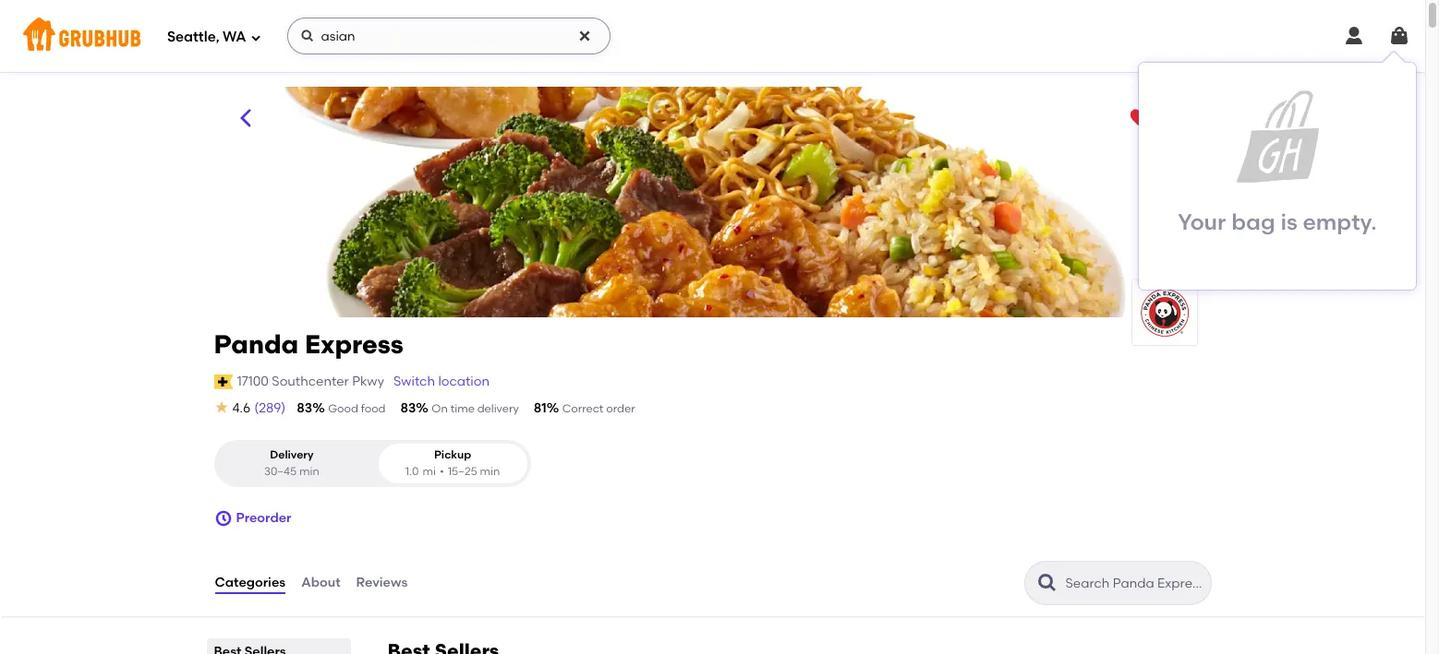 Task type: describe. For each thing, give the bounding box(es) containing it.
on time delivery
[[432, 403, 519, 416]]

83 for good food
[[297, 401, 312, 417]]

panda express logo image
[[1132, 281, 1197, 345]]

good
[[328, 403, 358, 416]]

about button
[[300, 551, 341, 617]]

categories button
[[214, 551, 287, 617]]

Search for food, convenience, alcohol... search field
[[287, 18, 610, 55]]

delivery
[[477, 403, 519, 416]]

Search Panda Express search field
[[1064, 576, 1205, 593]]

17100 southcenter pkwy
[[237, 374, 384, 390]]

1 horizontal spatial svg image
[[577, 29, 592, 43]]

is
[[1281, 209, 1298, 236]]

delivery 30–45 min
[[264, 449, 319, 478]]

15–25
[[448, 465, 477, 478]]

reviews button
[[355, 551, 409, 617]]

2 horizontal spatial svg image
[[1388, 25, 1411, 47]]

good food
[[328, 403, 386, 416]]

panda
[[214, 329, 299, 360]]

30–45
[[264, 465, 297, 478]]

seattle,
[[167, 28, 219, 45]]

seattle, wa
[[167, 28, 246, 45]]

switch
[[393, 374, 435, 390]]

categories
[[215, 575, 286, 591]]

subscription pass image
[[214, 375, 233, 390]]

on
[[432, 403, 448, 416]]

svg image inside preorder button
[[214, 510, 232, 528]]

saved restaurant image
[[1128, 107, 1151, 129]]

correct
[[562, 403, 604, 416]]

•
[[440, 465, 444, 478]]

17100
[[237, 374, 269, 390]]

pickup 1.0 mi • 15–25 min
[[405, 449, 500, 478]]

pickup
[[434, 449, 471, 462]]

83 for on time delivery
[[400, 401, 416, 417]]

mi
[[423, 465, 436, 478]]

preorder
[[236, 511, 291, 526]]

0 horizontal spatial svg image
[[214, 400, 229, 415]]

wa
[[223, 28, 246, 45]]

(289)
[[254, 401, 286, 417]]

bag
[[1231, 209, 1275, 236]]

option group containing delivery 30–45 min
[[214, 441, 531, 488]]

81
[[534, 401, 547, 417]]

switch location
[[393, 374, 490, 390]]



Task type: locate. For each thing, give the bounding box(es) containing it.
17100 southcenter pkwy button
[[236, 372, 385, 393]]

83
[[297, 401, 312, 417], [400, 401, 416, 417]]

83 down switch
[[400, 401, 416, 417]]

option group
[[214, 441, 531, 488]]

delivery
[[270, 449, 314, 462]]

about
[[301, 575, 340, 591]]

your bag is empty.
[[1178, 209, 1377, 236]]

main navigation navigation
[[0, 0, 1425, 72]]

saved restaurant button
[[1123, 102, 1156, 135]]

food
[[361, 403, 386, 416]]

0 horizontal spatial 83
[[297, 401, 312, 417]]

min right '15–25'
[[480, 465, 500, 478]]

preorder button
[[214, 503, 291, 536]]

min down delivery
[[299, 465, 319, 478]]

min inside pickup 1.0 mi • 15–25 min
[[480, 465, 500, 478]]

4.6
[[232, 401, 251, 417]]

1 horizontal spatial min
[[480, 465, 500, 478]]

1.0
[[405, 465, 419, 478]]

your bag is empty. tooltip
[[1139, 52, 1416, 290]]

panda express
[[214, 329, 404, 360]]

1 horizontal spatial 83
[[400, 401, 416, 417]]

empty.
[[1303, 209, 1377, 236]]

reviews
[[356, 575, 408, 591]]

southcenter
[[272, 374, 349, 390]]

1 min from the left
[[299, 465, 319, 478]]

express
[[305, 329, 404, 360]]

2 min from the left
[[480, 465, 500, 478]]

location
[[438, 374, 490, 390]]

83 down 17100 southcenter pkwy button
[[297, 401, 312, 417]]

2 83 from the left
[[400, 401, 416, 417]]

caret left icon image
[[234, 107, 256, 129]]

svg image
[[1343, 25, 1365, 47], [300, 29, 315, 43], [250, 32, 261, 43], [214, 510, 232, 528]]

svg image
[[1388, 25, 1411, 47], [577, 29, 592, 43], [214, 400, 229, 415]]

search icon image
[[1036, 573, 1058, 595]]

min inside the delivery 30–45 min
[[299, 465, 319, 478]]

min
[[299, 465, 319, 478], [480, 465, 500, 478]]

time
[[450, 403, 475, 416]]

0 horizontal spatial min
[[299, 465, 319, 478]]

order
[[606, 403, 635, 416]]

pkwy
[[352, 374, 384, 390]]

correct order
[[562, 403, 635, 416]]

1 83 from the left
[[297, 401, 312, 417]]

tab
[[214, 643, 343, 655]]

your
[[1178, 209, 1226, 236]]

switch location button
[[393, 372, 490, 393]]



Task type: vqa. For each thing, say whether or not it's contained in the screenshot.
2023
no



